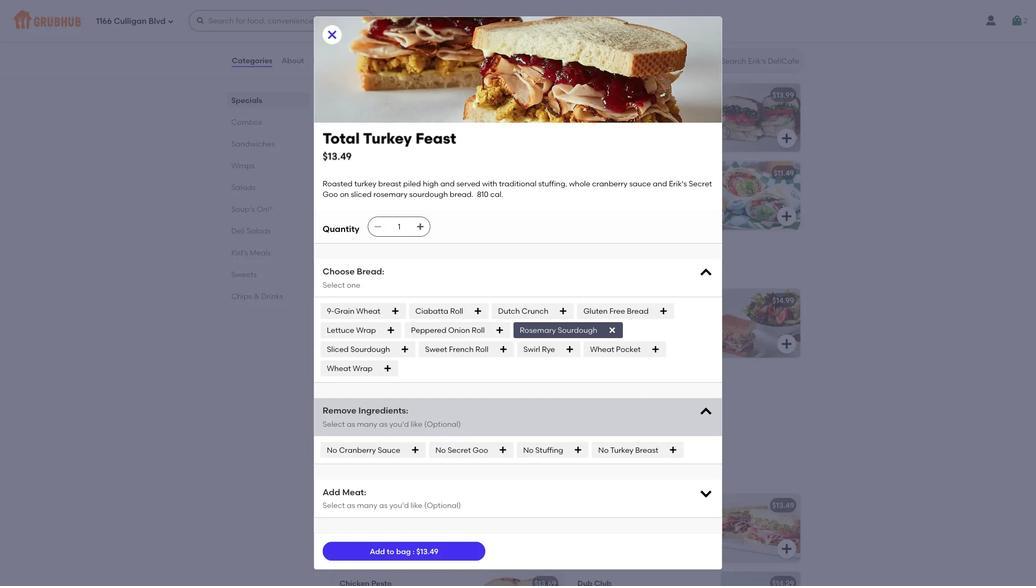 Task type: vqa. For each thing, say whether or not it's contained in the screenshot.
"Add" related to Venmo
no



Task type: describe. For each thing, give the bounding box(es) containing it.
Search Erik's DeliCafe search field
[[720, 56, 802, 66]]

about
[[282, 56, 304, 65]]

0 horizontal spatial high
[[423, 179, 439, 188]]

turkey for total turkey feast
[[360, 90, 383, 99]]

a inside whole sandwich with character with a cup of soup or house salad or deli salad.
[[340, 322, 345, 331]]

pilgrim's progress image
[[483, 494, 563, 563]]

0 vertical spatial chicken
[[623, 90, 652, 99]]

peppered
[[411, 326, 447, 335]]

shredded
[[420, 194, 455, 203]]

with inside a whole sandwich with character, a bag of chips and a canned soda or bottled water.
[[407, 389, 422, 398]]

cal. inside turkey, avocado, onions, tomato, clover sprouts and erik's secret goo® on hearty 9-grain bread. 550 cal.
[[445, 538, 458, 547]]

wheat wrap
[[327, 364, 373, 373]]

blueberry
[[369, 205, 404, 214]]

1 horizontal spatial erik's
[[669, 179, 687, 188]]

goo®
[[452, 527, 472, 536]]

0 vertical spatial 9-
[[327, 307, 335, 316]]

sauce
[[378, 446, 401, 455]]

1 horizontal spatial rosemary
[[416, 138, 450, 147]]

soup's on!®
[[231, 205, 274, 214]]

square meal
[[340, 296, 386, 305]]

monterey
[[639, 517, 673, 526]]

1 vertical spatial square
[[340, 296, 366, 305]]

character,
[[424, 389, 463, 398]]

you'd for meat:
[[390, 502, 409, 511]]

a whole sandwich with character, a bag of chips and a canned soda or bottled water.
[[340, 389, 470, 420]]

whole
[[340, 311, 363, 320]]

0 vertical spatial whole
[[340, 127, 361, 136]]

bag inside a whole sandwich with character, a bag of chips and a canned soda or bottled water.
[[340, 400, 354, 409]]

stuffing
[[536, 446, 564, 455]]

vegan market wrap image
[[721, 161, 801, 230]]

1 vertical spatial sourdough
[[410, 190, 448, 199]]

pocket
[[616, 345, 641, 354]]

deli salads tab
[[231, 225, 306, 236]]

1 vertical spatial served
[[457, 179, 481, 188]]

french
[[449, 345, 474, 354]]

lunch
[[356, 374, 379, 383]]

kid's
[[231, 248, 248, 257]]

salad. for cup
[[340, 333, 362, 342]]

1 vertical spatial cranberry
[[593, 179, 628, 188]]

0 vertical spatial erik's
[[440, 127, 458, 136]]

lettuce wrap
[[327, 326, 376, 335]]

sliced sourdough
[[327, 345, 390, 354]]

as down meat: at the left of the page
[[347, 502, 355, 511]]

reviews
[[313, 56, 343, 65]]

remove
[[323, 406, 357, 416]]

gluten
[[584, 307, 608, 316]]

1 vertical spatial turkey
[[355, 179, 377, 188]]

ingredients:
[[359, 406, 409, 416]]

on inside turkey, avocado, onions, tomato, clover sprouts and erik's secret goo® on hearty 9-grain bread. 550 cal.
[[340, 538, 349, 547]]

drinks
[[261, 292, 283, 301]]

1 horizontal spatial wheat
[[356, 307, 381, 316]]

and inside turkey, avocado, onions, tomato, clover sprouts and erik's secret goo® on hearty 9-grain bread. 550 cal.
[[392, 527, 406, 536]]

bacon,
[[636, 105, 661, 114]]

categories
[[232, 56, 273, 65]]

whole sandwich with character with a cup of soup or house salad or deli salad.
[[340, 311, 471, 342]]

0 vertical spatial roll
[[450, 307, 463, 316]]

baja kickin' chicken club
[[578, 90, 672, 99]]

sweet
[[425, 345, 448, 354]]

1 vertical spatial 810
[[477, 190, 489, 199]]

r.e.o. speedwagon image
[[721, 494, 801, 563]]

clover inside turkey, avocado, onions, tomato, clover sprouts and erik's secret goo® on hearty 9-grain bread. 550 cal.
[[340, 527, 362, 536]]

about button
[[281, 41, 305, 80]]

no cranberry sauce
[[327, 446, 401, 455]]

0 horizontal spatial sliced
[[351, 190, 372, 199]]

combos tab
[[231, 116, 306, 128]]

ciabatta
[[416, 307, 449, 316]]

1 vertical spatial bag
[[396, 547, 411, 556]]

red
[[686, 116, 698, 125]]

0 vertical spatial salads
[[231, 183, 256, 192]]

bag lunch image
[[483, 367, 563, 436]]

0 vertical spatial bread.
[[380, 149, 404, 158]]

sweet beet salad image
[[483, 161, 563, 230]]

cal. right gorgonzola,
[[491, 190, 504, 199]]

half sandwich combo
[[578, 296, 660, 305]]

with inside the ham, turkey and monterey jack with onions, tomato, clover sprouts and secret goo on fresh baked sourdough. 690 cal.
[[692, 517, 707, 526]]

roll for french
[[476, 345, 489, 354]]

0 horizontal spatial served
[[340, 116, 364, 125]]

on inside the ham, turkey and monterey jack with onions, tomato, clover sprouts and secret goo on fresh baked sourdough. 690 cal.
[[620, 538, 629, 547]]

deli for half sandwich with character with a bowl of soup or house salad or deli salad.
[[689, 322, 702, 331]]

of for bowl
[[597, 322, 604, 331]]

1 vertical spatial roasted
[[323, 179, 353, 188]]

pilgrim's
[[340, 502, 371, 511]]

rosemary
[[520, 326, 556, 335]]

0 vertical spatial sauce
[[400, 127, 422, 136]]

0 horizontal spatial peppers,
[[593, 127, 624, 136]]

deli salads
[[231, 226, 271, 235]]

add meat: select as many as you'd like (optional)
[[323, 487, 461, 511]]

dub club image
[[721, 572, 801, 587]]

of for bag
[[356, 400, 363, 409]]

reviews button
[[313, 41, 343, 80]]

soda
[[439, 400, 456, 409]]

time
[[371, 62, 385, 69]]

select for add
[[323, 502, 345, 511]]

0 horizontal spatial traditional
[[382, 116, 420, 125]]

soup for cup
[[371, 322, 389, 331]]

no secret goo
[[436, 446, 488, 455]]

pomegranate
[[406, 205, 456, 214]]

bread
[[627, 307, 649, 316]]

avocado, inside turkey, avocado, onions, tomato, clover sprouts and erik's secret goo® on hearty 9-grain bread. 550 cal.
[[366, 517, 400, 526]]

$13.99
[[773, 90, 795, 99]]

cal. inside the ham, turkey and monterey jack with onions, tomato, clover sprouts and secret goo on fresh baked sourdough. 690 cal.
[[635, 549, 648, 558]]

pepper
[[663, 105, 690, 114]]

wheat for wheat wrap
[[327, 364, 351, 373]]

onion
[[578, 149, 598, 158]]

total turkey feast image
[[483, 83, 563, 152]]

hearty
[[351, 538, 374, 547]]

:
[[413, 547, 415, 556]]

1 vertical spatial whole
[[569, 179, 591, 188]]

clover inside the ham, turkey and monterey jack with onions, tomato, clover sprouts and secret goo on fresh baked sourdough. 690 cal.
[[636, 527, 658, 536]]

wraps tab
[[231, 160, 306, 171]]

peppered
[[668, 138, 704, 147]]

soup for bowl
[[606, 322, 623, 331]]

honey
[[340, 194, 362, 203]]

salad for square meal
[[423, 322, 443, 331]]

no for no cranberry sauce
[[327, 446, 337, 455]]

salads tab
[[231, 182, 306, 193]]

or inside a whole sandwich with character, a bag of chips and a canned soda or bottled water.
[[458, 400, 466, 409]]

club
[[654, 90, 672, 99]]

0 vertical spatial roasted turkey breast piled high and served with traditional stuffing, whole cranberry sauce and erik's secret goo on sliced rosemary sourdough bread.  810 cal.
[[340, 105, 472, 158]]

secret down soda
[[448, 446, 471, 455]]

0 horizontal spatial rosemary
[[374, 190, 408, 199]]

1166 culligan blvd
[[96, 17, 166, 26]]

like for add meat:
[[411, 502, 423, 511]]

0 vertical spatial turkey
[[372, 105, 394, 114]]

half for half sandwich with character with a bowl of soup or house salad or deli salad.
[[578, 311, 593, 320]]

$13.49 inside the 'total turkey feast $13.49'
[[323, 151, 352, 162]]

sourdough.
[[578, 549, 619, 558]]

as down ingredients:
[[379, 420, 388, 429]]

sweet french roll
[[425, 345, 489, 354]]

house for meal
[[400, 322, 421, 331]]

square inside combos make it a square meal!
[[361, 268, 383, 275]]

sandwiches classic, warm & veggie.
[[331, 458, 406, 481]]

total for total turkey feast
[[340, 90, 358, 99]]

feast for total turkey feast
[[385, 90, 405, 99]]

progress
[[373, 502, 405, 511]]

bowl
[[578, 322, 595, 331]]

combos for combos make it a square meal!
[[331, 253, 378, 266]]

1 vertical spatial roasted turkey breast piled high and served with traditional stuffing, whole cranberry sauce and erik's secret goo on sliced rosemary sourdough bread.  810 cal.
[[323, 179, 714, 199]]

0 horizontal spatial stuffing,
[[422, 116, 451, 125]]

meal!
[[385, 268, 401, 275]]

ham, turkey and monterey jack with onions, tomato, clover sprouts and secret goo on fresh baked sourdough. 690 cal.
[[578, 517, 707, 558]]

no stuffing
[[524, 446, 564, 455]]

ranch
[[628, 138, 649, 147]]

soup's
[[231, 205, 255, 214]]

bag lunch
[[340, 374, 379, 383]]

add to bag : $13.49
[[370, 547, 439, 556]]

secret up arcadian on the left of page
[[340, 138, 363, 147]]

many for meat:
[[357, 502, 378, 511]]

as down remove
[[347, 420, 355, 429]]

on up carrots,
[[340, 190, 349, 199]]

blvd
[[149, 17, 166, 26]]

secret down peppered
[[689, 179, 713, 188]]

select for remove
[[323, 420, 345, 429]]

arcadian
[[340, 183, 373, 193]]

sandwich for sandwich
[[594, 311, 629, 320]]

sandwich for meal
[[365, 311, 399, 320]]

avocado, inside chicken breast, bacon, pepper jack, avocado, hot cherry peppers, red bell peppers, onions, tomato, lettuce and jalapeno ranch on a peppered onion roll. served warm.
[[578, 116, 612, 125]]

sprouts inside turkey, avocado, onions, tomato, clover sprouts and erik's secret goo® on hearty 9-grain bread. 550 cal.
[[363, 527, 390, 536]]

550
[[429, 538, 443, 547]]

on up lettuce,
[[382, 138, 391, 147]]

specials for specials for a limited time only.
[[331, 47, 379, 60]]

0 vertical spatial high
[[440, 105, 456, 114]]

0 vertical spatial cranberry
[[363, 127, 398, 136]]

cal. up beets,
[[419, 149, 432, 158]]

cup
[[347, 322, 360, 331]]

arcadian lettuce, beets, gorgonzola, honey maple walnuts, shredded carrots, blueberry pomegranate vinaigrette.  560 cal. button
[[333, 161, 563, 230]]

0 vertical spatial sandwich
[[595, 296, 631, 305]]

onion
[[449, 326, 470, 335]]

1 vertical spatial bread.
[[450, 190, 474, 199]]

1 horizontal spatial traditional
[[499, 179, 537, 188]]

1 vertical spatial sauce
[[630, 179, 652, 188]]

1 vertical spatial breast
[[378, 179, 402, 188]]

rosemary sourdough
[[520, 326, 598, 335]]

$17.49
[[533, 374, 554, 383]]

0 vertical spatial piled
[[420, 105, 438, 114]]

baja
[[578, 90, 595, 99]]

1 vertical spatial salads
[[247, 226, 271, 235]]

a inside chicken breast, bacon, pepper jack, avocado, hot cherry peppers, red bell peppers, onions, tomato, lettuce and jalapeno ranch on a peppered onion roll. served warm.
[[662, 138, 666, 147]]

character for half sandwich combo
[[648, 311, 684, 320]]

wraps
[[231, 161, 255, 170]]

like for remove ingredients:
[[411, 420, 423, 429]]

house for sandwich
[[634, 322, 656, 331]]



Task type: locate. For each thing, give the bounding box(es) containing it.
turkey inside the 'total turkey feast $13.49'
[[363, 130, 412, 147]]

2 salad from the left
[[658, 322, 678, 331]]

peppers, up jalapeno
[[593, 127, 624, 136]]

of inside half sandwich with character with a bowl of soup or house salad or deli salad.
[[597, 322, 604, 331]]

2 vertical spatial onions,
[[578, 527, 604, 536]]

specials tab
[[231, 95, 306, 106]]

like inside remove ingredients: select as many as you'd like (optional)
[[411, 420, 423, 429]]

roasted up honey
[[323, 179, 353, 188]]

salads up soup's
[[231, 183, 256, 192]]

1 vertical spatial specials
[[231, 96, 262, 105]]

1 horizontal spatial add
[[370, 547, 385, 556]]

560
[[382, 216, 396, 225]]

house down ciabatta
[[400, 322, 421, 331]]

no down soda
[[436, 446, 446, 455]]

1 horizontal spatial feast
[[416, 130, 457, 147]]

secret up sourdough.
[[578, 538, 601, 547]]

0 horizontal spatial add
[[323, 487, 340, 498]]

avocado, up bell
[[578, 116, 612, 125]]

on up warm. at right
[[651, 138, 660, 147]]

chicken inside chicken breast, bacon, pepper jack, avocado, hot cherry peppers, red bell peppers, onions, tomato, lettuce and jalapeno ranch on a peppered onion roll. served warm.
[[578, 105, 607, 114]]

9- inside turkey, avocado, onions, tomato, clover sprouts and erik's secret goo® on hearty 9-grain bread. 550 cal.
[[376, 538, 383, 547]]

and inside chicken breast, bacon, pepper jack, avocado, hot cherry peppers, red bell peppers, onions, tomato, lettuce and jalapeno ranch on a peppered onion roll. served warm.
[[578, 138, 592, 147]]

1 deli from the left
[[454, 322, 467, 331]]

turkey down 'time'
[[360, 90, 383, 99]]

turkey,
[[340, 517, 365, 526]]

peppers,
[[652, 116, 684, 125], [593, 127, 624, 136]]

soup inside whole sandwich with character with a cup of soup or house salad or deli salad.
[[371, 322, 389, 331]]

no left 'stuffing'
[[524, 446, 534, 455]]

1 horizontal spatial 9-
[[376, 538, 383, 547]]

(optional) inside add meat: select as many as you'd like (optional)
[[425, 502, 461, 511]]

served
[[340, 116, 364, 125], [457, 179, 481, 188]]

clover up fresh
[[636, 527, 658, 536]]

0 vertical spatial rosemary
[[416, 138, 450, 147]]

sandwiches
[[231, 139, 275, 148], [331, 458, 399, 472]]

character inside whole sandwich with character with a cup of soup or house salad or deli salad.
[[418, 311, 454, 320]]

on
[[382, 138, 391, 147], [651, 138, 660, 147], [340, 190, 349, 199], [340, 538, 349, 547], [620, 538, 629, 547]]

0 vertical spatial total
[[340, 90, 358, 99]]

0 horizontal spatial character
[[418, 311, 454, 320]]

peppers, down pepper
[[652, 116, 684, 125]]

wheat for wheat pocket
[[591, 345, 615, 354]]

tomato, up goo®
[[430, 517, 458, 526]]

1 vertical spatial like
[[411, 502, 423, 511]]

onions, up erik's
[[402, 517, 428, 526]]

1 like from the top
[[411, 420, 423, 429]]

combos inside combos make it a square meal!
[[331, 253, 378, 266]]

1 horizontal spatial stuffing,
[[539, 179, 568, 188]]

cranberry down roll.
[[593, 179, 628, 188]]

half inside half sandwich with character with a bowl of soup or house salad or deli salad.
[[578, 311, 593, 320]]

2 clover from the left
[[636, 527, 658, 536]]

specials up limited
[[331, 47, 379, 60]]

salad. down the bowl at right bottom
[[578, 333, 600, 342]]

sandwiches for sandwiches classic, warm & veggie.
[[331, 458, 399, 472]]

of up the bottled
[[356, 400, 363, 409]]

1 vertical spatial rosemary
[[374, 190, 408, 199]]

sandwiches up warm
[[331, 458, 399, 472]]

salad. inside half sandwich with character with a bowl of soup or house salad or deli salad.
[[578, 333, 600, 342]]

(optional) inside remove ingredients: select as many as you'd like (optional)
[[425, 420, 461, 429]]

sandwiches inside sandwiches classic, warm & veggie.
[[331, 458, 399, 472]]

2 character from the left
[[648, 311, 684, 320]]

0 vertical spatial 810
[[406, 149, 417, 158]]

& inside tab
[[254, 292, 260, 301]]

0 horizontal spatial 810
[[406, 149, 417, 158]]

combos up it
[[331, 253, 378, 266]]

(optional) up goo®
[[425, 502, 461, 511]]

erik's
[[408, 527, 426, 536]]

select down choose
[[323, 281, 345, 290]]

swirl
[[524, 345, 541, 354]]

and inside a whole sandwich with character, a bag of chips and a canned soda or bottled water.
[[386, 400, 400, 409]]

0 horizontal spatial erik's
[[440, 127, 458, 136]]

roasted turkey breast piled high and served with traditional stuffing, whole cranberry sauce and erik's secret goo on sliced rosemary sourdough bread.  810 cal.
[[340, 105, 472, 158], [323, 179, 714, 199]]

1 horizontal spatial salad.
[[578, 333, 600, 342]]

(optional)
[[425, 420, 461, 429], [425, 502, 461, 511]]

0 horizontal spatial deli
[[454, 322, 467, 331]]

1 vertical spatial (optional)
[[425, 502, 461, 511]]

salad. for bowl
[[578, 333, 600, 342]]

1 horizontal spatial soup
[[606, 322, 623, 331]]

2 half from the top
[[578, 311, 593, 320]]

1 vertical spatial you'd
[[390, 502, 409, 511]]

1 half from the top
[[578, 296, 593, 305]]

specials inside specials for a limited time only.
[[331, 47, 379, 60]]

salad. down cup
[[340, 333, 362, 342]]

1 vertical spatial add
[[370, 547, 385, 556]]

character for square meal
[[418, 311, 454, 320]]

1 vertical spatial piled
[[403, 179, 421, 188]]

& right warm
[[377, 473, 382, 481]]

2 sprouts from the left
[[659, 527, 686, 536]]

0 vertical spatial many
[[357, 420, 378, 429]]

of right the bowl at right bottom
[[597, 322, 604, 331]]

cal. down fresh
[[635, 549, 648, 558]]

1 salad. from the left
[[340, 333, 362, 342]]

bag
[[340, 374, 355, 383]]

wrap up the bag lunch
[[353, 364, 373, 373]]

sandwich up gluten free bread
[[595, 296, 631, 305]]

1 horizontal spatial house
[[634, 322, 656, 331]]

2 select from the top
[[323, 420, 345, 429]]

turkey, avocado, onions, tomato, clover sprouts and erik's secret goo® on hearty 9-grain bread. 550 cal.
[[340, 517, 472, 547]]

sweets
[[231, 270, 257, 279]]

roll for onion
[[472, 326, 485, 335]]

2 deli from the left
[[689, 322, 702, 331]]

pilgrim's progress
[[340, 502, 405, 511]]

wrap up 'sliced sourdough'
[[356, 326, 376, 335]]

classic,
[[331, 473, 355, 481]]

& right chips
[[254, 292, 260, 301]]

0 vertical spatial onions,
[[626, 127, 652, 136]]

feast inside the 'total turkey feast $13.49'
[[416, 130, 457, 147]]

sandwich down half sandwich combo
[[594, 311, 629, 320]]

of for cup
[[362, 322, 369, 331]]

1 select from the top
[[323, 281, 345, 290]]

0 vertical spatial sourdough
[[340, 149, 379, 158]]

deli inside whole sandwich with character with a cup of soup or house salad or deli salad.
[[454, 322, 467, 331]]

wheat left pocket
[[591, 345, 615, 354]]

crunch
[[522, 307, 549, 316]]

cal. right '560'
[[398, 216, 411, 225]]

2 vertical spatial turkey
[[599, 517, 621, 526]]

810 up beets,
[[406, 149, 417, 158]]

turkey for total turkey feast $13.49
[[363, 130, 412, 147]]

no left cranberry
[[327, 446, 337, 455]]

1 salad from the left
[[423, 322, 443, 331]]

3 no from the left
[[524, 446, 534, 455]]

add inside add meat: select as many as you'd like (optional)
[[323, 487, 340, 498]]

salad inside whole sandwich with character with a cup of soup or house salad or deli salad.
[[423, 322, 443, 331]]

you'd inside add meat: select as many as you'd like (optional)
[[390, 502, 409, 511]]

select for choose
[[323, 281, 345, 290]]

0 horizontal spatial 9-
[[327, 307, 335, 316]]

0 vertical spatial roasted
[[340, 105, 370, 114]]

gluten free bread
[[584, 307, 649, 316]]

1 many from the top
[[357, 420, 378, 429]]

one
[[347, 281, 361, 290]]

specials for a limited time only.
[[331, 47, 400, 69]]

2 vertical spatial turkey
[[611, 446, 634, 455]]

1 horizontal spatial sliced
[[393, 138, 414, 147]]

1 vertical spatial avocado,
[[366, 517, 400, 526]]

bag left :
[[396, 547, 411, 556]]

jalapeno
[[594, 138, 626, 147]]

1 vertical spatial wrap
[[353, 364, 373, 373]]

dutch
[[499, 307, 520, 316]]

2 vertical spatial tomato,
[[605, 527, 634, 536]]

2 sandwich from the left
[[594, 311, 629, 320]]

sourdough down lettuce wrap
[[351, 345, 390, 354]]

sliced up carrots,
[[351, 190, 372, 199]]

free
[[610, 307, 626, 316]]

avocado, down progress at the bottom of page
[[366, 517, 400, 526]]

search icon image
[[704, 54, 717, 67]]

as
[[347, 420, 355, 429], [379, 420, 388, 429], [347, 502, 355, 511], [379, 502, 388, 511]]

roasted down total turkey feast
[[340, 105, 370, 114]]

square
[[361, 268, 383, 275], [340, 296, 366, 305]]

deli
[[454, 322, 467, 331], [689, 322, 702, 331]]

2 many from the top
[[357, 502, 378, 511]]

gorgonzola,
[[428, 183, 472, 193]]

warm.
[[641, 149, 664, 158]]

3 select from the top
[[323, 502, 345, 511]]

turkey
[[372, 105, 394, 114], [355, 179, 377, 188], [599, 517, 621, 526]]

2 (optional) from the top
[[425, 502, 461, 511]]

a inside combos make it a square meal!
[[355, 268, 359, 275]]

810 right gorgonzola,
[[477, 190, 489, 199]]

many for ingredients:
[[357, 420, 378, 429]]

0 horizontal spatial bag
[[340, 400, 354, 409]]

0 horizontal spatial salad.
[[340, 333, 362, 342]]

1 vertical spatial sandwich
[[370, 389, 406, 398]]

1 vertical spatial erik's
[[669, 179, 687, 188]]

combos down specials tab at the top of page
[[231, 117, 262, 126]]

a
[[340, 389, 345, 398]]

salad
[[423, 322, 443, 331], [658, 322, 678, 331]]

onions, inside the ham, turkey and monterey jack with onions, tomato, clover sprouts and secret goo on fresh baked sourdough. 690 cal.
[[578, 527, 604, 536]]

0 vertical spatial breast
[[395, 105, 419, 114]]

cal. inside arcadian lettuce, beets, gorgonzola, honey maple walnuts, shredded carrots, blueberry pomegranate vinaigrette.  560 cal.
[[398, 216, 411, 225]]

0 vertical spatial half
[[578, 296, 593, 305]]

Input item quantity number field
[[388, 217, 411, 236]]

bottled
[[340, 411, 366, 420]]

1 vertical spatial chicken
[[578, 105, 607, 114]]

house down bread
[[634, 322, 656, 331]]

no for no secret goo
[[436, 446, 446, 455]]

1 (optional) from the top
[[425, 420, 461, 429]]

with
[[366, 116, 381, 125], [482, 179, 498, 188], [401, 311, 416, 320], [455, 311, 471, 320], [631, 311, 646, 320], [685, 311, 701, 320], [407, 389, 422, 398], [692, 517, 707, 526]]

meat:
[[343, 487, 367, 498]]

sauce
[[400, 127, 422, 136], [630, 179, 652, 188]]

make
[[331, 268, 348, 275]]

soup inside half sandwich with character with a bowl of soup or house salad or deli salad.
[[606, 322, 623, 331]]

canned
[[409, 400, 437, 409]]

sweets tab
[[231, 269, 306, 280]]

1 vertical spatial roll
[[472, 326, 485, 335]]

add
[[323, 487, 340, 498], [370, 547, 385, 556]]

0 horizontal spatial house
[[400, 322, 421, 331]]

$11.49 button
[[572, 161, 801, 230]]

turkey inside the ham, turkey and monterey jack with onions, tomato, clover sprouts and secret goo on fresh baked sourdough. 690 cal.
[[599, 517, 621, 526]]

of
[[362, 322, 369, 331], [597, 322, 604, 331], [356, 400, 363, 409]]

sourdough up arcadian on the left of page
[[340, 149, 379, 158]]

onions, inside chicken breast, bacon, pepper jack, avocado, hot cherry peppers, red bell peppers, onions, tomato, lettuce and jalapeno ranch on a peppered onion roll. served warm.
[[626, 127, 652, 136]]

breast down total turkey feast
[[395, 105, 419, 114]]

on up 690
[[620, 538, 629, 547]]

wheat up bag
[[327, 364, 351, 373]]

1 vertical spatial many
[[357, 502, 378, 511]]

turkey left breast
[[611, 446, 634, 455]]

onions, down ham,
[[578, 527, 604, 536]]

2 you'd from the top
[[390, 502, 409, 511]]

secret inside the ham, turkey and monterey jack with onions, tomato, clover sprouts and secret goo on fresh baked sourdough. 690 cal.
[[578, 538, 601, 547]]

a inside specials for a limited time only.
[[343, 62, 347, 69]]

1 horizontal spatial salad
[[658, 322, 678, 331]]

whole down the bag lunch
[[347, 389, 368, 398]]

culligan
[[114, 17, 147, 26]]

add for add meat:
[[323, 487, 340, 498]]

salad for half sandwich combo
[[658, 322, 678, 331]]

rosemary up blueberry
[[374, 190, 408, 199]]

chips & drinks
[[231, 292, 283, 301]]

1 horizontal spatial tomato,
[[605, 527, 634, 536]]

it
[[350, 268, 354, 275]]

sandwiches up wraps
[[231, 139, 275, 148]]

square meal image
[[483, 289, 563, 358]]

like inside add meat: select as many as you'd like (optional)
[[411, 502, 423, 511]]

4 no from the left
[[599, 446, 609, 455]]

character
[[418, 311, 454, 320], [648, 311, 684, 320]]

2 vertical spatial wheat
[[327, 364, 351, 373]]

no left breast
[[599, 446, 609, 455]]

total for total turkey feast $13.49
[[323, 130, 360, 147]]

bread:
[[357, 266, 385, 277]]

feast for total turkey feast $13.49
[[416, 130, 457, 147]]

1 house from the left
[[400, 322, 421, 331]]

0 vertical spatial traditional
[[382, 116, 420, 125]]

svg image
[[196, 16, 205, 25], [326, 28, 339, 41], [781, 132, 794, 145], [416, 223, 425, 231], [391, 307, 400, 316], [559, 307, 568, 316], [496, 326, 504, 335], [608, 326, 617, 335], [781, 338, 794, 351], [499, 345, 508, 354], [652, 345, 660, 354], [699, 405, 714, 420], [411, 446, 420, 455], [499, 446, 508, 455], [699, 487, 714, 501]]

1 clover from the left
[[340, 527, 362, 536]]

sourdough for rosemary sourdough
[[558, 326, 598, 335]]

half up the bowl at right bottom
[[578, 311, 593, 320]]

1 horizontal spatial clover
[[636, 527, 658, 536]]

1 vertical spatial onions,
[[402, 517, 428, 526]]

whole down the 'onion'
[[569, 179, 591, 188]]

turkey right ham,
[[599, 517, 621, 526]]

salads
[[231, 183, 256, 192], [247, 226, 271, 235]]

$18.49
[[535, 296, 557, 305]]

chicken pesto image
[[483, 572, 563, 587]]

breast
[[636, 446, 659, 455]]

sliced
[[327, 345, 349, 354]]

no for no turkey breast
[[599, 446, 609, 455]]

a inside half sandwich with character with a bowl of soup or house salad or deli salad.
[[702, 311, 707, 320]]

baked
[[651, 538, 674, 547]]

add for add to bag
[[370, 547, 385, 556]]

$11.49
[[774, 168, 795, 177]]

select inside remove ingredients: select as many as you'd like (optional)
[[323, 420, 345, 429]]

1 vertical spatial total
[[323, 130, 360, 147]]

feast down only.
[[385, 90, 405, 99]]

combos
[[231, 117, 262, 126], [331, 253, 378, 266]]

salad inside half sandwich with character with a bowl of soup or house salad or deli salad.
[[658, 322, 678, 331]]

soup down gluten free bread
[[606, 322, 623, 331]]

you'd up turkey, avocado, onions, tomato, clover sprouts and erik's secret goo® on hearty 9-grain bread. 550 cal.
[[390, 502, 409, 511]]

cranberry down total turkey feast
[[363, 127, 398, 136]]

1 vertical spatial combos
[[331, 253, 378, 266]]

sourdough
[[340, 149, 379, 158], [410, 190, 448, 199]]

$14.99
[[773, 296, 795, 305]]

svg image inside the main navigation 'navigation'
[[196, 16, 205, 25]]

0 horizontal spatial salad
[[423, 322, 443, 331]]

salad down "combo"
[[658, 322, 678, 331]]

9-grain wheat
[[327, 307, 381, 316]]

sandwiches for sandwiches
[[231, 139, 275, 148]]

hot
[[614, 116, 626, 125]]

roll up the onion
[[450, 307, 463, 316]]

0 horizontal spatial sandwiches
[[231, 139, 275, 148]]

high
[[440, 105, 456, 114], [423, 179, 439, 188]]

to
[[387, 547, 395, 556]]

rosemary up gorgonzola,
[[416, 138, 450, 147]]

warm
[[357, 473, 376, 481]]

house inside half sandwich with character with a bowl of soup or house salad or deli salad.
[[634, 322, 656, 331]]

0 vertical spatial peppers,
[[652, 116, 684, 125]]

0 horizontal spatial feast
[[385, 90, 405, 99]]

tomato, inside the ham, turkey and monterey jack with onions, tomato, clover sprouts and secret goo on fresh baked sourdough. 690 cal.
[[605, 527, 634, 536]]

onions, inside turkey, avocado, onions, tomato, clover sprouts and erik's secret goo® on hearty 9-grain bread. 550 cal.
[[402, 517, 428, 526]]

house inside whole sandwich with character with a cup of soup or house salad or deli salad.
[[400, 322, 421, 331]]

0 vertical spatial (optional)
[[425, 420, 461, 429]]

you'd for ingredients:
[[390, 420, 409, 429]]

sourdough for sliced sourdough
[[351, 345, 390, 354]]

swirl rye
[[524, 345, 555, 354]]

main navigation navigation
[[0, 0, 1037, 41]]

(optional) down soda
[[425, 420, 461, 429]]

sandwiches inside sandwiches tab
[[231, 139, 275, 148]]

baja kickin' chicken club image
[[721, 83, 801, 152]]

& inside sandwiches classic, warm & veggie.
[[377, 473, 382, 481]]

bread. up :
[[404, 538, 428, 547]]

sprouts up hearty
[[363, 527, 390, 536]]

2 vertical spatial roll
[[476, 345, 489, 354]]

turkey down total turkey feast
[[372, 105, 394, 114]]

sandwich inside whole sandwich with character with a cup of soup or house salad or deli salad.
[[365, 311, 399, 320]]

character inside half sandwich with character with a bowl of soup or house salad or deli salad.
[[648, 311, 684, 320]]

(optional) for ingredients:
[[425, 420, 461, 429]]

1 soup from the left
[[371, 322, 389, 331]]

as right pilgrim's
[[379, 502, 388, 511]]

select inside add meat: select as many as you'd like (optional)
[[323, 502, 345, 511]]

0 horizontal spatial combos
[[231, 117, 262, 126]]

0 vertical spatial wheat
[[356, 307, 381, 316]]

select up turkey,
[[323, 502, 345, 511]]

1 vertical spatial &
[[377, 473, 382, 481]]

2 salad. from the left
[[578, 333, 600, 342]]

0 vertical spatial tomato,
[[654, 127, 682, 136]]

1 character from the left
[[418, 311, 454, 320]]

1 horizontal spatial sourdough
[[410, 190, 448, 199]]

9- right hearty
[[376, 538, 383, 547]]

1 horizontal spatial bag
[[396, 547, 411, 556]]

quantity
[[323, 224, 360, 234]]

tomato, inside turkey, avocado, onions, tomato, clover sprouts and erik's secret goo® on hearty 9-grain bread. 550 cal.
[[430, 517, 458, 526]]

half for half sandwich combo
[[578, 296, 593, 305]]

goo inside the ham, turkey and monterey jack with onions, tomato, clover sprouts and secret goo on fresh baked sourdough. 690 cal.
[[603, 538, 618, 547]]

whole inside a whole sandwich with character, a bag of chips and a canned soda or bottled water.
[[347, 389, 368, 398]]

sprouts
[[363, 527, 390, 536], [659, 527, 686, 536]]

on inside chicken breast, bacon, pepper jack, avocado, hot cherry peppers, red bell peppers, onions, tomato, lettuce and jalapeno ranch on a peppered onion roll. served warm.
[[651, 138, 660, 147]]

whole down total turkey feast
[[340, 127, 361, 136]]

0 horizontal spatial chicken
[[578, 105, 607, 114]]

specials inside tab
[[231, 96, 262, 105]]

sandwich inside a whole sandwich with character, a bag of chips and a canned soda or bottled water.
[[370, 389, 406, 398]]

wrap for lettuce wrap
[[356, 326, 376, 335]]

you'd inside remove ingredients: select as many as you'd like (optional)
[[390, 420, 409, 429]]

sandwiches tab
[[231, 138, 306, 149]]

2 horizontal spatial tomato,
[[654, 127, 682, 136]]

kid's meals
[[231, 248, 271, 257]]

chicken up bacon,
[[623, 90, 652, 99]]

specials
[[331, 47, 379, 60], [231, 96, 262, 105]]

you'd down ingredients:
[[390, 420, 409, 429]]

deli for whole sandwich with character with a cup of soup or house salad or deli salad.
[[454, 322, 467, 331]]

chips & drinks tab
[[231, 291, 306, 302]]

many inside add meat: select as many as you'd like (optional)
[[357, 502, 378, 511]]

half up gluten
[[578, 296, 593, 305]]

kid's meals tab
[[231, 247, 306, 258]]

svg image inside 2 button
[[1011, 14, 1024, 27]]

1 horizontal spatial chicken
[[623, 90, 652, 99]]

2 vertical spatial bread.
[[404, 538, 428, 547]]

combos inside tab
[[231, 117, 262, 126]]

secret up 550
[[427, 527, 451, 536]]

1 sprouts from the left
[[363, 527, 390, 536]]

total inside the 'total turkey feast $13.49'
[[323, 130, 360, 147]]

0 horizontal spatial cranberry
[[363, 127, 398, 136]]

1166
[[96, 17, 112, 26]]

many inside remove ingredients: select as many as you'd like (optional)
[[357, 420, 378, 429]]

no for no stuffing
[[524, 446, 534, 455]]

1 horizontal spatial deli
[[689, 322, 702, 331]]

onions, down cherry
[[626, 127, 652, 136]]

of inside a whole sandwich with character, a bag of chips and a canned soda or bottled water.
[[356, 400, 363, 409]]

roll right the french
[[476, 345, 489, 354]]

wrap for wheat wrap
[[353, 364, 373, 373]]

2 like from the top
[[411, 502, 423, 511]]

(optional) for meat:
[[425, 502, 461, 511]]

chicken down baja
[[578, 105, 607, 114]]

sandwich
[[595, 296, 631, 305], [370, 389, 406, 398]]

chips
[[365, 400, 384, 409]]

half sandwich combo image
[[721, 289, 801, 358]]

sourdough
[[558, 326, 598, 335], [351, 345, 390, 354]]

tomato, inside chicken breast, bacon, pepper jack, avocado, hot cherry peppers, red bell peppers, onions, tomato, lettuce and jalapeno ranch on a peppered onion roll. served warm.
[[654, 127, 682, 136]]

soup's on!® tab
[[231, 204, 306, 215]]

add down the classic, on the left of page
[[323, 487, 340, 498]]

salad. inside whole sandwich with character with a cup of soup or house salad or deli salad.
[[340, 333, 362, 342]]

turkey for no turkey breast
[[611, 446, 634, 455]]

square right it
[[361, 268, 383, 275]]

sprouts inside the ham, turkey and monterey jack with onions, tomato, clover sprouts and secret goo on fresh baked sourdough. 690 cal.
[[659, 527, 686, 536]]

tomato, up peppered
[[654, 127, 682, 136]]

1 vertical spatial tomato,
[[430, 517, 458, 526]]

1 you'd from the top
[[390, 420, 409, 429]]

sourdough up pomegranate
[[410, 190, 448, 199]]

0 vertical spatial bag
[[340, 400, 354, 409]]

0 horizontal spatial sandwich
[[365, 311, 399, 320]]

0 horizontal spatial sourdough
[[351, 345, 390, 354]]

sandwich inside half sandwich with character with a bowl of soup or house salad or deli salad.
[[594, 311, 629, 320]]

1 vertical spatial select
[[323, 420, 345, 429]]

bread. inside turkey, avocado, onions, tomato, clover sprouts and erik's secret goo® on hearty 9-grain bread. 550 cal.
[[404, 538, 428, 547]]

2 house from the left
[[634, 322, 656, 331]]

0 vertical spatial stuffing,
[[422, 116, 451, 125]]

2 soup from the left
[[606, 322, 623, 331]]

1 horizontal spatial specials
[[331, 47, 379, 60]]

1 no from the left
[[327, 446, 337, 455]]

square up '9-grain wheat'
[[340, 296, 366, 305]]

of inside whole sandwich with character with a cup of soup or house salad or deli salad.
[[362, 322, 369, 331]]

beets,
[[404, 183, 426, 193]]

2 horizontal spatial wheat
[[591, 345, 615, 354]]

add left the "to"
[[370, 547, 385, 556]]

0 horizontal spatial tomato,
[[430, 517, 458, 526]]

goo
[[365, 138, 380, 147], [323, 190, 338, 199], [473, 446, 488, 455], [603, 538, 618, 547]]

wheat down square meal
[[356, 307, 381, 316]]

specials for specials
[[231, 96, 262, 105]]

0 horizontal spatial soup
[[371, 322, 389, 331]]

roll.
[[600, 149, 613, 158]]

secret inside turkey, avocado, onions, tomato, clover sprouts and erik's secret goo® on hearty 9-grain bread. 550 cal.
[[427, 527, 451, 536]]

feast up gorgonzola,
[[416, 130, 457, 147]]

combos for combos
[[231, 117, 262, 126]]

secret
[[340, 138, 363, 147], [689, 179, 713, 188], [448, 446, 471, 455], [427, 527, 451, 536], [578, 538, 601, 547]]

1 sandwich from the left
[[365, 311, 399, 320]]

sprouts down jack
[[659, 527, 686, 536]]

traditional
[[382, 116, 420, 125], [499, 179, 537, 188]]

sourdough down gluten
[[558, 326, 598, 335]]

total down limited
[[340, 90, 358, 99]]

specials up combos tab
[[231, 96, 262, 105]]

lettuce
[[327, 326, 355, 335]]

1 horizontal spatial sourdough
[[558, 326, 598, 335]]

salads right the deli
[[247, 226, 271, 235]]

9- left whole
[[327, 307, 335, 316]]

svg image
[[1011, 14, 1024, 27], [168, 18, 174, 25], [781, 210, 794, 223], [374, 223, 382, 231], [699, 266, 714, 281], [474, 307, 483, 316], [660, 307, 668, 316], [387, 326, 395, 335], [543, 338, 556, 351], [401, 345, 409, 354], [566, 345, 575, 354], [384, 364, 392, 373], [574, 446, 583, 455], [669, 446, 678, 455], [781, 543, 794, 556]]

2 no from the left
[[436, 446, 446, 455]]

bag down a
[[340, 400, 354, 409]]

select inside choose bread: select one
[[323, 281, 345, 290]]

deli inside half sandwich with character with a bowl of soup or house salad or deli salad.
[[689, 322, 702, 331]]



